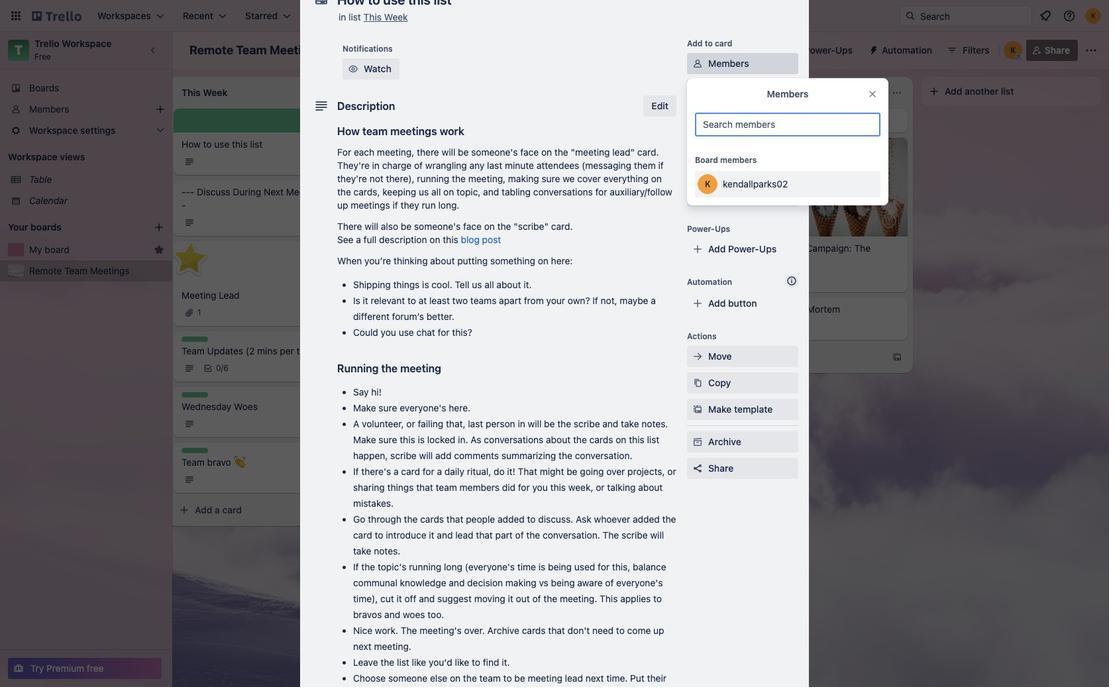 Task type: locate. For each thing, give the bounding box(es) containing it.
everyone's up the applies
[[617, 577, 663, 589]]

description
[[379, 234, 427, 245]]

members up "launch" at the top of the page
[[767, 88, 809, 99]]

1 vertical spatial next
[[586, 673, 604, 684]]

conversations
[[534, 186, 593, 198], [484, 434, 544, 445]]

0 horizontal spatial lead
[[456, 530, 474, 541]]

0 horizontal spatial use
[[214, 139, 230, 150]]

create for create
[[392, 10, 421, 21]]

0 horizontal spatial if
[[393, 200, 398, 211]]

it left off
[[397, 593, 402, 605]]

1 vertical spatial create
[[370, 139, 398, 150]]

1 vertical spatial meeting,
[[468, 173, 506, 184]]

how up discuss at the top left
[[182, 139, 201, 150]]

team down description
[[363, 125, 388, 137]]

2 horizontal spatial workspace
[[380, 44, 428, 56]]

sm image for watch
[[347, 62, 360, 76]]

and up the discussed
[[370, 152, 386, 163]]

it right is
[[363, 295, 368, 306]]

volunteer,
[[362, 418, 404, 430]]

meeting inside "create a new list for each meeting and move cards over after they are discussed ------>"
[[481, 139, 516, 150]]

you
[[381, 327, 396, 338], [533, 482, 548, 493]]

add another list button
[[921, 77, 1102, 106]]

0 horizontal spatial added
[[498, 514, 525, 525]]

up up there
[[337, 200, 348, 211]]

color: green, title: "recurring item" element up team bravo 👏
[[182, 448, 208, 453]]

1 horizontal spatial scribe
[[574, 418, 600, 430]]

power-ups button
[[778, 40, 861, 61]]

0 vertical spatial you
[[381, 327, 396, 338]]

0 horizontal spatial automation
[[687, 277, 733, 287]]

notes. up topic's
[[374, 546, 401, 557]]

1 horizontal spatial card.
[[638, 146, 659, 158]]

power- inside 'button'
[[805, 44, 836, 56]]

on up when you're thinking about putting something on here:
[[430, 234, 440, 245]]

ritual,
[[467, 466, 491, 477]]

your boards
[[8, 221, 62, 233]]

calendar down table
[[29, 195, 68, 206]]

0 horizontal spatial meetings
[[90, 265, 130, 276]]

sm image
[[691, 377, 705, 390], [691, 403, 705, 416], [691, 436, 705, 449]]

1 vertical spatial everyone's
[[617, 577, 663, 589]]

team down the daily
[[436, 482, 457, 493]]

campaign
[[634, 115, 676, 126]]

archive inside 'say hi! make sure everyone's here. a volunteer, or failing that, last person in will be the scribe and take notes. make sure this is locked in. as conversations about the cards on this list happen, scribe will add comments summarizing the conversation. if there's a card for a daily ritual, do it! that might be going over projects, or sharing things that team members did for you this week, or talking about mistakes. go through the cards that people added to discuss. ask whoever added the card to introduce it and lead that part of the conversation. the scribe will take notes. if the topic's running long (everyone's time is being used for this, balance communal knowledge and decision making vs being aware of everyone's time), cut it off and suggest moving it out of the meeting. this applies to bravos and woes too. nice work. the meeting's over. archive cards that don't need to come up next meeting. leave the list like you'd like to find it. choose someone else on the team to be meeting lead next time. put their'
[[488, 625, 520, 636]]

cut
[[381, 593, 394, 605]]

this inside 'say hi! make sure everyone's here. a volunteer, or failing that, last person in will be the scribe and take notes. make sure this is locked in. as conversations about the cards on this list happen, scribe will add comments summarizing the conversation. if there's a card for a daily ritual, do it! that might be going over projects, or sharing things that team members did for you this week, or talking about mistakes. go through the cards that people added to discuss. ask whoever added the card to introduce it and lead that part of the conversation. the scribe will take notes. if the topic's running long (everyone's time is being used for this, balance communal knowledge and decision making vs being aware of everyone's time), cut it off and suggest moving it out of the meeting. this applies to bravos and woes too. nice work. the meeting's over. archive cards that don't need to come up next meeting. leave the list like you'd like to find it. choose someone else on the team to be meeting lead next time. put their'
[[600, 593, 618, 605]]

card. up harmony
[[551, 221, 573, 232]]

after
[[461, 152, 481, 163]]

workspace for workspace visible
[[380, 44, 428, 56]]

brief
[[558, 232, 578, 243]]

0 horizontal spatial kendallparks02 (kendallparks02) image
[[698, 174, 718, 194]]

1 vertical spatial card.
[[551, 221, 573, 232]]

is
[[422, 279, 429, 290], [418, 434, 425, 445], [539, 561, 546, 573]]

over inside "create a new list for each meeting and move cards over after they are discussed ------>"
[[440, 152, 459, 163]]

add power-ups link
[[687, 239, 799, 260]]

on
[[542, 146, 552, 158], [651, 173, 662, 184], [444, 186, 454, 198], [484, 221, 495, 232], [630, 232, 640, 243], [430, 234, 440, 245], [538, 255, 549, 266], [616, 434, 627, 445], [450, 673, 461, 684]]

card down post-
[[787, 352, 807, 363]]

0 vertical spatial meetings
[[270, 43, 323, 57]]

is right time
[[539, 561, 546, 573]]

to
[[705, 38, 713, 48], [203, 139, 212, 150], [408, 295, 416, 306], [527, 514, 536, 525], [375, 530, 383, 541], [654, 593, 662, 605], [616, 625, 625, 636], [472, 657, 481, 668], [504, 673, 512, 684]]

long
[[444, 561, 463, 573]]

copy link
[[687, 373, 799, 394]]

1 vertical spatial making
[[506, 577, 537, 589]]

0 vertical spatial meeting
[[481, 139, 516, 150]]

0 vertical spatial meeting.
[[560, 593, 597, 605]]

remote inside text field
[[190, 43, 233, 57]]

for inside "create a new list for each meeting and move cards over after they are discussed ------>"
[[443, 139, 455, 150]]

list inside "create a new list for each meeting and move cards over after they are discussed ------>"
[[429, 139, 441, 150]]

sm image inside the make template link
[[691, 403, 705, 416]]

kendallparks02 (kendallparks02) image
[[1004, 41, 1023, 60], [698, 174, 718, 194]]

2 vertical spatial add a card
[[195, 504, 242, 516]]

2 horizontal spatial meeting
[[528, 673, 563, 684]]

color: green, title: "recurring item" element
[[182, 337, 208, 342], [182, 392, 208, 398], [182, 448, 208, 453]]

will up wrangling
[[442, 146, 456, 158]]

for inside 'for each meeting, there will be someone's face on the "meeting lead" card. they're in charge of wrangling any last minute attendees (messaging them if they're not there), running the meeting, making sure we cover everything on the cards, keeping us all on topic, and tabling conversations for auxiliary/follow up meetings if they run long.'
[[596, 186, 608, 198]]

2 vertical spatial the
[[401, 625, 417, 636]]

workspace navigation collapse icon image
[[145, 41, 163, 60]]

automation inside automation button
[[882, 44, 933, 56]]

0 vertical spatial if
[[593, 295, 598, 306]]

0 vertical spatial calendar
[[683, 44, 722, 56]]

1 horizontal spatial members
[[709, 58, 750, 69]]

0 vertical spatial use
[[214, 139, 230, 150]]

1 horizontal spatial remote
[[190, 43, 233, 57]]

topic,
[[457, 186, 481, 198]]

1 vertical spatial someone's
[[414, 221, 461, 232]]

0 vertical spatial in
[[339, 11, 346, 23]]

create from template… image
[[516, 195, 526, 205]]

time.
[[607, 673, 628, 684]]

1 vertical spatial in
[[372, 160, 380, 171]]

meeting. down work.
[[374, 641, 412, 652]]

1 vertical spatial how
[[182, 139, 201, 150]]

search image
[[905, 11, 916, 21]]

shipping things is cool. tell us all about it. is it relevant to at least two teams apart from your own? if not, maybe a different forum's better. could you use chat for this?
[[353, 279, 656, 338]]

(messaging
[[582, 160, 632, 171]]

kendallparks02 (kendallparks02) image
[[1086, 8, 1102, 24]]

meetings inside 'for each meeting, there will be someone's face on the "meeting lead" card. they're in charge of wrangling any last minute attendees (messaging them if they're not there), running the meeting, making sure we cover everything on the cards, keeping us all on topic, and tabling conversations for auxiliary/follow up meetings if they run long.'
[[351, 200, 390, 211]]

1 vertical spatial meeting
[[182, 290, 216, 301]]

this,
[[612, 561, 631, 573]]

face up 'blog'
[[463, 221, 482, 232]]

each
[[458, 139, 479, 150], [354, 146, 375, 158]]

it left out
[[508, 593, 514, 605]]

thinking
[[394, 255, 428, 266]]

0 vertical spatial members link
[[687, 53, 799, 74]]

color: green, title: "recurring item" element up "wednesday"
[[182, 392, 208, 398]]

it. inside 'say hi! make sure everyone's here. a volunteer, or failing that, last person in will be the scribe and take notes. make sure this is locked in. as conversations about the cards on this list happen, scribe will add comments summarizing the conversation. if there's a card for a daily ritual, do it! that might be going over projects, or sharing things that team members did for you this week, or talking about mistakes. go through the cards that people added to discuss. ask whoever added the card to introduce it and lead that part of the conversation. the scribe will take notes. if the topic's running long (everyone's time is being used for this, balance communal knowledge and decision making vs being aware of everyone's time), cut it off and suggest moving it out of the meeting. this applies to bravos and woes too. nice work. the meeting's over. archive cards that don't need to come up next meeting. leave the list like you'd like to find it. choose someone else on the team to be meeting lead next time. put their'
[[502, 657, 510, 668]]

add power-ups
[[709, 243, 777, 255]]

in inside 'for each meeting, there will be someone's face on the "meeting lead" card. they're in charge of wrangling any last minute attendees (messaging them if they're not there), running the meeting, making sure we cover everything on the cards, keeping us all on topic, and tabling conversations for auxiliary/follow up meetings if they run long.'
[[372, 160, 380, 171]]

attachment
[[709, 164, 760, 175]]

things inside 'say hi! make sure everyone's here. a volunteer, or failing that, last person in will be the scribe and take notes. make sure this is locked in. as conversations about the cards on this list happen, scribe will add comments summarizing the conversation. if there's a card for a daily ritual, do it! that might be going over projects, or sharing things that team members did for you this week, or talking about mistakes. go through the cards that people added to discuss. ask whoever added the card to introduce it and lead that part of the conversation. the scribe will take notes. if the topic's running long (everyone's time is being used for this, balance communal knowledge and decision making vs being aware of everyone's time), cut it off and suggest moving it out of the meeting. this applies to bravos and woes too. nice work. the meeting's over. archive cards that don't need to come up next meeting. leave the list like you'd like to find it. choose someone else on the team to be meeting lead next time. put their'
[[387, 482, 414, 493]]

is up at
[[422, 279, 429, 290]]

time
[[518, 561, 536, 573]]

be inside 'for each meeting, there will be someone's face on the "meeting lead" card. they're in charge of wrangling any last minute attendees (messaging them if they're not there), running the meeting, making sure we cover everything on the cards, keeping us all on topic, and tabling conversations for auxiliary/follow up meetings if they run long.'
[[458, 146, 469, 158]]

this down the volunteer,
[[400, 434, 415, 445]]

3 sm image from the top
[[691, 436, 705, 449]]

face inside there will also be someone's face on the "scribe" card. see a full description on this blog post
[[463, 221, 482, 232]]

list left this week link
[[349, 11, 361, 23]]

on up talking
[[616, 434, 627, 445]]

cards down "new" in the left of the page
[[414, 152, 438, 163]]

None text field
[[331, 0, 768, 12]]

0 notifications image
[[1038, 8, 1054, 24]]

will inside 'for each meeting, there will be someone's face on the "meeting lead" card. they're in charge of wrangling any last minute attendees (messaging them if they're not there), running the meeting, making sure we cover everything on the cards, keeping us all on topic, and tabling conversations for auxiliary/follow up meetings if they run long.'
[[442, 146, 456, 158]]

how up for
[[337, 125, 360, 137]]

a left the full
[[356, 234, 361, 245]]

move
[[709, 351, 732, 362]]

they
[[484, 152, 503, 163], [401, 200, 419, 211]]

over inside 'say hi! make sure everyone's here. a volunteer, or failing that, last person in will be the scribe and take notes. make sure this is locked in. as conversations about the cards on this list happen, scribe will add comments summarizing the conversation. if there's a card for a daily ritual, do it! that might be going over projects, or sharing things that team members did for you this week, or talking about mistakes. go through the cards that people added to discuss. ask whoever added the card to introduce it and lead that part of the conversation. the scribe will take notes. if the topic's running long (everyone's time is being used for this, balance communal knowledge and decision making vs being aware of everyone's time), cut it off and suggest moving it out of the meeting. this applies to bravos and woes too. nice work. the meeting's over. archive cards that don't need to come up next meeting. leave the list like you'd like to find it. choose someone else on the team to be meeting lead next time. put their'
[[607, 466, 625, 477]]

card right there's
[[401, 466, 420, 477]]

2 color: green, title: "recurring item" element from the top
[[182, 392, 208, 398]]

long.
[[439, 200, 460, 211]]

added right "whoever"
[[633, 514, 660, 525]]

least
[[430, 295, 450, 306]]

1 vertical spatial sm image
[[691, 403, 705, 416]]

or
[[407, 418, 415, 430], [668, 466, 677, 477], [596, 482, 605, 493]]

1 horizontal spatial power-ups
[[805, 44, 853, 56]]

checklist
[[709, 111, 749, 122]]

over up >
[[440, 152, 459, 163]]

about
[[430, 255, 455, 266], [497, 279, 521, 290], [546, 434, 571, 445], [638, 482, 663, 493]]

open information menu image
[[1063, 9, 1077, 23]]

primary element
[[0, 0, 1110, 32]]

running
[[417, 173, 450, 184], [409, 561, 442, 573]]

comments
[[454, 450, 499, 461]]

making inside 'say hi! make sure everyone's here. a volunteer, or failing that, last person in will be the scribe and take notes. make sure this is locked in. as conversations about the cards on this list happen, scribe will add comments summarizing the conversation. if there's a card for a daily ritual, do it! that might be going over projects, or sharing things that team members did for you this week, or talking about mistakes. go through the cards that people added to discuss. ask whoever added the card to introduce it and lead that part of the conversation. the scribe will take notes. if the topic's running long (everyone's time is being used for this, balance communal knowledge and decision making vs being aware of everyone's time), cut it off and suggest moving it out of the meeting. this applies to bravos and woes too. nice work. the meeting's over. archive cards that don't need to come up next meeting. leave the list like you'd like to find it. choose someone else on the team to be meeting lead next time. put their'
[[506, 577, 537, 589]]

sm image inside the watch button
[[347, 62, 360, 76]]

add another list
[[945, 86, 1014, 97]]

0 horizontal spatial notes.
[[374, 546, 401, 557]]

team
[[236, 43, 267, 57], [64, 265, 88, 276], [182, 345, 205, 357], [182, 457, 205, 468]]

1 sm image from the top
[[691, 377, 705, 390]]

sm image inside archive link
[[691, 436, 705, 449]]

2 horizontal spatial scribe
[[622, 530, 648, 541]]

starred icon image
[[154, 245, 164, 255]]

us
[[419, 186, 429, 198], [472, 279, 482, 290]]

blog post link
[[461, 234, 501, 245]]

1 horizontal spatial each
[[458, 139, 479, 150]]

sm image inside copy link
[[691, 377, 705, 390]]

summarizing
[[502, 450, 556, 461]]

and right topic,
[[483, 186, 499, 198]]

campaign:
[[806, 243, 852, 254]]

copy
[[709, 377, 731, 388]]

shipping
[[353, 279, 391, 290]]

1 vertical spatial meetings
[[351, 200, 390, 211]]

1 horizontal spatial up
[[654, 625, 665, 636]]

for down cover
[[596, 186, 608, 198]]

remote team meetings
[[190, 43, 323, 57], [29, 265, 130, 276]]

create inside "create a new list for each meeting and move cards over after they are discussed ------>"
[[370, 139, 398, 150]]

2 vertical spatial team
[[480, 673, 501, 684]]

a
[[401, 139, 406, 150], [403, 194, 408, 205], [356, 234, 361, 245], [651, 295, 656, 306], [780, 352, 785, 363], [394, 466, 399, 477], [437, 466, 442, 477], [215, 504, 220, 516]]

communal
[[353, 577, 398, 589]]

members link down boards
[[0, 99, 172, 120]]

1 inside remote work campaign: the scoop 1
[[781, 274, 785, 284]]

workspace inside button
[[380, 44, 428, 56]]

1 vertical spatial face
[[463, 221, 482, 232]]

last inside 'say hi! make sure everyone's here. a volunteer, or failing that, last person in will be the scribe and take notes. make sure this is locked in. as conversations about the cards on this list happen, scribe will add comments summarizing the conversation. if there's a card for a daily ritual, do it! that might be going over projects, or sharing things that team members did for you this week, or talking about mistakes. go through the cards that people added to discuss. ask whoever added the card to introduce it and lead that part of the conversation. the scribe will take notes. if the topic's running long (everyone's time is being used for this, balance communal knowledge and decision making vs being aware of everyone's time), cut it off and suggest moving it out of the meeting. this applies to bravos and woes too. nice work. the meeting's over. archive cards that don't need to come up next meeting. leave the list like you'd like to find it. choose someone else on the team to be meeting lead next time. put their'
[[468, 418, 483, 430]]

0 horizontal spatial over
[[440, 152, 459, 163]]

1 vertical spatial conversations
[[484, 434, 544, 445]]

they left are
[[484, 152, 503, 163]]

add down there),
[[383, 194, 401, 205]]

the right campaign: at top
[[855, 243, 871, 254]]

1 vertical spatial things
[[387, 482, 414, 493]]

automation up the add button at the top of page
[[687, 277, 733, 287]]

work:
[[653, 293, 678, 304]]

a inside there will also be someone's face on the "scribe" card. see a full description on this blog post
[[356, 234, 361, 245]]

meetings
[[391, 125, 437, 137], [351, 200, 390, 211]]

scribe
[[574, 418, 600, 430], [391, 450, 417, 461], [622, 530, 648, 541]]

you inside 'say hi! make sure everyone's here. a volunteer, or failing that, last person in will be the scribe and take notes. make sure this is locked in. as conversations about the cards on this list happen, scribe will add comments summarizing the conversation. if there's a card for a daily ritual, do it! that might be going over projects, or sharing things that team members did for you this week, or talking about mistakes. go through the cards that people added to discuss. ask whoever added the card to introduce it and lead that part of the conversation. the scribe will take notes. if the topic's running long (everyone's time is being used for this, balance communal knowledge and decision making vs being aware of everyone's time), cut it off and suggest moving it out of the meeting. this applies to bravos and woes too. nice work. the meeting's over. archive cards that don't need to come up next meeting. leave the list like you'd like to find it. choose someone else on the team to be meeting lead next time. put their'
[[533, 482, 548, 493]]

archive down make template
[[709, 436, 742, 447]]

the down 'woes'
[[401, 625, 417, 636]]

attachment button
[[687, 159, 799, 180]]

this down might
[[551, 482, 566, 493]]

all up run
[[432, 186, 441, 198]]

sm image inside move link
[[691, 350, 705, 363]]

1 vertical spatial over
[[607, 466, 625, 477]]

need
[[593, 625, 614, 636]]

1 vertical spatial add a card
[[760, 352, 807, 363]]

this down aware
[[600, 593, 618, 605]]

the inside there will also be someone's face on the "scribe" card. see a full description on this blog post
[[498, 221, 511, 232]]

meetings up "new" in the left of the page
[[391, 125, 437, 137]]

members for right members link
[[709, 58, 750, 69]]

0 horizontal spatial ups
[[715, 224, 731, 234]]

0 horizontal spatial 1
[[198, 308, 201, 318]]

on up long.
[[444, 186, 454, 198]]

0 horizontal spatial remote
[[29, 265, 62, 276]]

teams
[[471, 295, 497, 306]]

running
[[337, 363, 379, 375]]

tell
[[455, 279, 470, 290]]

add left up
[[687, 38, 703, 48]]

this left 'blog'
[[443, 234, 459, 245]]

power-ups
[[805, 44, 853, 56], [687, 224, 731, 234]]

add inside "button"
[[945, 86, 963, 97]]

make template
[[709, 404, 773, 415]]

0 horizontal spatial members
[[460, 482, 500, 493]]

6
[[224, 363, 229, 373]]

for
[[443, 139, 455, 150], [596, 186, 608, 198], [438, 327, 450, 338], [423, 466, 435, 477], [518, 482, 530, 493], [598, 561, 610, 573]]

members link
[[687, 53, 799, 74], [0, 99, 172, 120]]

over up talking
[[607, 466, 625, 477]]

they inside 'for each meeting, there will be someone's face on the "meeting lead" card. they're in charge of wrangling any last minute attendees (messaging them if they're not there), running the meeting, making sure we cover everything on the cards, keeping us all on topic, and tabling conversations for auxiliary/follow up meetings if they run long.'
[[401, 200, 419, 211]]

up inside 'for each meeting, there will be someone's face on the "meeting lead" card. they're in charge of wrangling any last minute attendees (messaging them if they're not there), running the meeting, making sure we cover everything on the cards, keeping us all on topic, and tabling conversations for auxiliary/follow up meetings if they run long.'
[[337, 200, 348, 211]]

your boards with 2 items element
[[8, 219, 134, 235]]

1 horizontal spatial in
[[372, 160, 380, 171]]

0 vertical spatial last
[[487, 160, 503, 171]]

when you're thinking about putting something on here:
[[337, 255, 573, 266]]

conversations inside 'say hi! make sure everyone's here. a volunteer, or failing that, last person in will be the scribe and take notes. make sure this is locked in. as conversations about the cards on this list happen, scribe will add comments summarizing the conversation. if there's a card for a daily ritual, do it! that might be going over projects, or sharing things that team members did for you this week, or talking about mistakes. go through the cards that people added to discuss. ask whoever added the card to introduce it and lead that part of the conversation. the scribe will take notes. if the topic's running long (everyone's time is being used for this, balance communal knowledge and decision making vs being aware of everyone's time), cut it off and suggest moving it out of the meeting. this applies to bravos and woes too. nice work. the meeting's over. archive cards that don't need to come up next meeting. leave the list like you'd like to find it. choose someone else on the team to be meeting lead next time. put their'
[[484, 434, 544, 445]]

for inside shipping things is cool. tell us all about it. is it relevant to at least two teams apart from your own? if not, maybe a different forum's better. could you use chat for this?
[[438, 327, 450, 338]]

for
[[337, 146, 351, 158]]

show menu image
[[1085, 44, 1098, 57]]

if down keeping
[[393, 200, 398, 211]]

2 horizontal spatial ups
[[836, 44, 853, 56]]

0 vertical spatial remote
[[190, 43, 233, 57]]

do
[[494, 466, 505, 477]]

star or unstar board image
[[337, 45, 348, 56]]

everyone's up failing
[[400, 402, 446, 414]]

1 horizontal spatial next
[[586, 673, 604, 684]]

remote inside remote work campaign: the scoop 1
[[746, 243, 779, 254]]

0 horizontal spatial members
[[29, 103, 69, 115]]

face inside 'for each meeting, there will be someone's face on the "meeting lead" card. they're in charge of wrangling any last minute attendees (messaging them if they're not there), running the meeting, making sure we cover everything on the cards, keeping us all on topic, and tabling conversations for auxiliary/follow up meetings if they run long.'
[[521, 146, 539, 158]]

apart
[[499, 295, 522, 306]]

sm image left make template
[[691, 403, 705, 416]]

too.
[[428, 609, 444, 620]]

last up "as"
[[468, 418, 483, 430]]

0 horizontal spatial meeting
[[182, 290, 216, 301]]

notes. up projects,
[[642, 418, 668, 430]]

on left artificial
[[630, 232, 640, 243]]

create from template… image
[[892, 352, 903, 363], [704, 354, 715, 365]]

1 vertical spatial members
[[767, 88, 809, 99]]

1 vertical spatial archive
[[488, 625, 520, 636]]

meeting. down aware
[[560, 593, 597, 605]]

in inside 'say hi! make sure everyone's here. a volunteer, or failing that, last person in will be the scribe and take notes. make sure this is locked in. as conversations about the cards on this list happen, scribe will add comments summarizing the conversation. if there's a card for a daily ritual, do it! that might be going over projects, or sharing things that team members did for you this week, or talking about mistakes. go through the cards that people added to discuss. ask whoever added the card to introduce it and lead that part of the conversation. the scribe will take notes. if the topic's running long (everyone's time is being used for this, balance communal knowledge and decision making vs being aware of everyone's time), cut it off and suggest moving it out of the meeting. this applies to bravos and woes too. nice work. the meeting's over. archive cards that don't need to come up next meeting. leave the list like you'd like to find it. choose someone else on the team to be meeting lead next time. put their'
[[518, 418, 526, 430]]

watch
[[364, 63, 392, 74]]

mins
[[257, 345, 278, 357]]

things inside shipping things is cool. tell us all about it. is it relevant to at least two teams apart from your own? if not, maybe a different forum's better. could you use chat for this?
[[393, 279, 420, 290]]

1 vertical spatial take
[[353, 546, 372, 557]]

create inside button
[[392, 10, 421, 21]]

out
[[516, 593, 530, 605]]

post-
[[784, 304, 807, 315]]

0 horizontal spatial meeting
[[400, 363, 441, 375]]

this left week
[[364, 11, 382, 23]]

scribe up there's
[[391, 450, 417, 461]]

0 horizontal spatial meetings
[[351, 200, 390, 211]]

about down projects,
[[638, 482, 663, 493]]

making inside 'for each meeting, there will be someone's face on the "meeting lead" card. they're in charge of wrangling any last minute attendees (messaging them if they're not there), running the meeting, making sure we cover everything on the cards, keeping us all on topic, and tabling conversations for auxiliary/follow up meetings if they run long.'
[[508, 173, 539, 184]]

for left the daily
[[423, 466, 435, 477]]

about up might
[[546, 434, 571, 445]]

1 horizontal spatial share button
[[1027, 40, 1078, 61]]

0 horizontal spatial members link
[[0, 99, 172, 120]]

webinar
[[746, 304, 782, 315]]

members down calendar power-up
[[709, 58, 750, 69]]

1 horizontal spatial added
[[633, 514, 660, 525]]

failing
[[418, 418, 444, 430]]

take
[[621, 418, 639, 430], [353, 546, 372, 557]]

0 horizontal spatial card.
[[551, 221, 573, 232]]

and inside 'for each meeting, there will be someone's face on the "meeting lead" card. they're in charge of wrangling any last minute attendees (messaging them if they're not there), running the meeting, making sure we cover everything on the cards, keeping us all on topic, and tabling conversations for auxiliary/follow up meetings if they run long.'
[[483, 186, 499, 198]]

conversations down person
[[484, 434, 544, 445]]

1 vertical spatial up
[[654, 625, 665, 636]]

1 horizontal spatial meeting
[[286, 186, 321, 198]]

sm image
[[691, 57, 705, 70], [347, 62, 360, 76], [691, 350, 705, 363]]

sm image left copy
[[691, 377, 705, 390]]

remote team meetings inside text field
[[190, 43, 323, 57]]

2 like from the left
[[455, 657, 469, 668]]

0 vertical spatial conversation.
[[575, 450, 633, 461]]

1 horizontal spatial 1
[[781, 274, 785, 284]]

team down find at the left bottom of the page
[[480, 673, 501, 684]]

use down forum's on the top left of the page
[[399, 327, 414, 338]]

about inside shipping things is cool. tell us all about it. is it relevant to at least two teams apart from your own? if not, maybe a different forum's better. could you use chat for this?
[[497, 279, 521, 290]]

1 vertical spatial power-ups
[[687, 224, 731, 234]]

up right come at right
[[654, 625, 665, 636]]

meeting inside "link"
[[182, 290, 216, 301]]

things up at
[[393, 279, 420, 290]]

kendallparks02 (kendallparks02) image right 'filters'
[[1004, 41, 1023, 60]]

might
[[540, 466, 564, 477]]

it.
[[524, 279, 532, 290], [502, 657, 510, 668]]

1 horizontal spatial face
[[521, 146, 539, 158]]

0 vertical spatial meeting
[[286, 186, 321, 198]]

that left don't
[[548, 625, 565, 636]]

2 vertical spatial color: green, title: "recurring item" element
[[182, 448, 208, 453]]

sm image down add to card
[[691, 57, 705, 70]]

move link
[[687, 346, 799, 367]]

of inside 'for each meeting, there will be someone's face on the "meeting lead" card. they're in charge of wrangling any last minute attendees (messaging them if they're not there), running the meeting, making sure we cover everything on the cards, keeping us all on topic, and tabling conversations for auxiliary/follow up meetings if they run long.'
[[414, 160, 423, 171]]

color: green, title: "recurring item" element up updates
[[182, 337, 208, 342]]

someone's down run
[[414, 221, 461, 232]]

mistakes.
[[353, 498, 394, 509]]

members link down add to card
[[687, 53, 799, 74]]

projects,
[[628, 466, 665, 477]]

the
[[555, 146, 569, 158], [452, 173, 466, 184], [337, 186, 351, 198], [498, 221, 511, 232], [381, 363, 398, 375], [558, 418, 571, 430], [573, 434, 587, 445], [559, 450, 573, 461], [404, 514, 418, 525], [663, 514, 676, 525], [527, 530, 540, 541], [361, 561, 375, 573], [544, 593, 558, 605], [381, 657, 395, 668], [463, 673, 477, 684]]

if up communal
[[353, 561, 359, 573]]

running down wrangling
[[417, 173, 450, 184]]

make down copy
[[709, 404, 732, 415]]

card. inside 'for each meeting, there will be someone's face on the "meeting lead" card. they're in charge of wrangling any last minute attendees (messaging them if they're not there), running the meeting, making sure we cover everything on the cards, keeping us all on topic, and tabling conversations for auxiliary/follow up meetings if they run long.'
[[638, 146, 659, 158]]

add down custom
[[709, 243, 726, 255]]

1 vertical spatial notes.
[[374, 546, 401, 557]]

meeting left lead
[[182, 290, 216, 301]]

automation down "search" image on the right of page
[[882, 44, 933, 56]]

3 color: green, title: "recurring item" element from the top
[[182, 448, 208, 453]]

attendees
[[537, 160, 580, 171]]

sm image down the make template link
[[691, 436, 705, 449]]

members down boards
[[29, 103, 69, 115]]

1 vertical spatial members
[[460, 482, 500, 493]]

1 vertical spatial kendallparks02 (kendallparks02) image
[[698, 174, 718, 194]]

1 vertical spatial sure
[[379, 402, 397, 414]]

1 color: green, title: "recurring item" element from the top
[[182, 337, 208, 342]]

1 vertical spatial lead
[[565, 673, 583, 684]]

a
[[353, 418, 359, 430]]

team inside text field
[[236, 43, 267, 57]]

there
[[337, 221, 362, 232]]

2 sm image from the top
[[691, 403, 705, 416]]

calendar power-up link
[[661, 40, 775, 61]]

create up move
[[370, 139, 398, 150]]

sm image down star or unstar board icon
[[347, 62, 360, 76]]

add a card down bravo
[[195, 504, 242, 516]]

0 vertical spatial members
[[721, 155, 757, 165]]

card down there),
[[411, 194, 430, 205]]

1 vertical spatial calendar
[[29, 195, 68, 206]]

sm image inside members link
[[691, 57, 705, 70]]

0 vertical spatial share
[[1045, 44, 1071, 56]]

2 horizontal spatial add a card button
[[738, 347, 884, 368]]

meeting, down any
[[468, 173, 506, 184]]

board
[[45, 244, 70, 255]]

list right another
[[1002, 86, 1014, 97]]

meeting,
[[377, 146, 415, 158], [468, 173, 506, 184]]

meeting inside --- discuss during next meeting -- -
[[286, 186, 321, 198]]

0 horizontal spatial all
[[432, 186, 441, 198]]

share down archive link
[[709, 463, 734, 474]]

2 vertical spatial sm image
[[691, 436, 705, 449]]

you right could
[[381, 327, 396, 338]]

if left there's
[[353, 466, 359, 477]]

someone's inside 'for each meeting, there will be someone's face on the "meeting lead" card. they're in charge of wrangling any last minute attendees (messaging them if they're not there), running the meeting, making sure we cover everything on the cards, keeping us all on topic, and tabling conversations for auxiliary/follow up meetings if they run long.'
[[471, 146, 518, 158]]

1 horizontal spatial or
[[596, 482, 605, 493]]

if inside shipping things is cool. tell us all about it. is it relevant to at least two teams apart from your own? if not, maybe a different forum's better. could you use chat for this?
[[593, 295, 598, 306]]

team bravo 👏 link
[[182, 456, 335, 469]]

team bravo 👏
[[182, 457, 246, 468]]

0 vertical spatial if
[[659, 160, 664, 171]]

and inside "create a new list for each meeting and move cards over after they are discussed ------>"
[[370, 152, 386, 163]]

from
[[524, 295, 544, 306]]

will left add
[[419, 450, 433, 461]]

1 horizontal spatial members link
[[687, 53, 799, 74]]

sm image for copy
[[691, 377, 705, 390]]

1 horizontal spatial how
[[337, 125, 360, 137]]

all
[[432, 186, 441, 198], [485, 279, 494, 290]]

running the meeting
[[337, 363, 441, 375]]

1 horizontal spatial create from template… image
[[892, 352, 903, 363]]



Task type: vqa. For each thing, say whether or not it's contained in the screenshot.
list in Create A New List For Each Meeting And Move Cards Over After They Are Discussed ------>
yes



Task type: describe. For each thing, give the bounding box(es) containing it.
a down there),
[[403, 194, 408, 205]]

see
[[337, 234, 354, 245]]

are
[[505, 152, 519, 163]]

update
[[678, 115, 708, 126]]

trello
[[34, 38, 59, 49]]

updates
[[207, 345, 243, 357]]

sm image for archive
[[691, 436, 705, 449]]

suggest
[[438, 593, 472, 605]]

make down say
[[353, 402, 376, 414]]

1 horizontal spatial add a card button
[[362, 190, 508, 211]]

their
[[647, 673, 667, 684]]

last inside 'for each meeting, there will be someone's face on the "meeting lead" card. they're in charge of wrangling any last minute attendees (messaging them if they're not there), running the meeting, making sure we cover everything on the cards, keeping us all on topic, and tabling conversations for auxiliary/follow up meetings if they run long.'
[[487, 160, 503, 171]]

1 vertical spatial add a card button
[[738, 347, 884, 368]]

someone
[[388, 673, 428, 684]]

sure inside 'for each meeting, there will be someone's face on the "meeting lead" card. they're in charge of wrangling any last minute attendees (messaging them if they're not there), running the meeting, making sure we cover everything on the cards, keeping us all on topic, and tabling conversations for auxiliary/follow up meetings if they run long.'
[[542, 173, 560, 184]]

make inside the make template link
[[709, 404, 732, 415]]

free
[[87, 663, 104, 674]]

free
[[34, 52, 51, 62]]

on down them
[[651, 173, 662, 184]]

0 vertical spatial everyone's
[[400, 402, 446, 414]]

0 vertical spatial notes.
[[642, 418, 668, 430]]

1 horizontal spatial members
[[721, 155, 757, 165]]

1 vertical spatial ups
[[715, 224, 731, 234]]

--- discuss during next meeting -- - link
[[182, 186, 335, 212]]

and down knowledge
[[419, 593, 435, 605]]

0 horizontal spatial scribe
[[391, 450, 417, 461]]

1 vertical spatial meeting.
[[374, 641, 412, 652]]

cards up the introduce
[[420, 514, 444, 525]]

0 horizontal spatial share
[[709, 463, 734, 474]]

that left people
[[447, 514, 464, 525]]

sm image for move
[[691, 350, 705, 363]]

#embraceremote campaign update
[[558, 115, 708, 126]]

add a card for "add a card" button to the bottom
[[195, 504, 242, 516]]

choose
[[353, 673, 386, 684]]

list inside "button"
[[1002, 86, 1014, 97]]

the inside remote work campaign: the scoop 1
[[855, 243, 871, 254]]

0 horizontal spatial meeting,
[[377, 146, 415, 158]]

will up summarizing
[[528, 418, 542, 430]]

1 horizontal spatial if
[[659, 160, 664, 171]]

go
[[353, 514, 366, 525]]

how for how team meetings work
[[337, 125, 360, 137]]

table
[[29, 174, 52, 185]]

up inside 'say hi! make sure everyone's here. a volunteer, or failing that, last person in will be the scribe and take notes. make sure this is locked in. as conversations about the cards on this list happen, scribe will add comments summarizing the conversation. if there's a card for a daily ritual, do it! that might be going over projects, or sharing things that team members did for you this week, or talking about mistakes. go through the cards that people added to discuss. ask whoever added the card to introduce it and lead that part of the conversation. the scribe will take notes. if the topic's running long (everyone's time is being used for this, balance communal knowledge and decision making vs being aware of everyone's time), cut it off and suggest moving it out of the meeting. this applies to bravos and woes too. nice work. the meeting's over. archive cards that don't need to come up next meeting. leave the list like you'd like to find it. choose someone else on the team to be meeting lead next time. put their'
[[654, 625, 665, 636]]

how for how to use this list
[[182, 139, 201, 150]]

find
[[483, 657, 499, 668]]

meeting lead
[[182, 290, 240, 301]]

a inside shipping things is cool. tell us all about it. is it relevant to at least two teams apart from your own? if not, maybe a different forum's better. could you use chat for this?
[[651, 295, 656, 306]]

tabling
[[502, 186, 531, 198]]

and down cut
[[385, 609, 401, 620]]

1 horizontal spatial take
[[621, 418, 639, 430]]

and up 'suggest'
[[449, 577, 465, 589]]

1 vertical spatial being
[[551, 577, 575, 589]]

1 horizontal spatial ups
[[760, 243, 777, 255]]

meetings inside text field
[[270, 43, 323, 57]]

for right did
[[518, 482, 530, 493]]

that
[[518, 466, 538, 477]]

card down "go"
[[353, 530, 372, 541]]

launch
[[777, 115, 809, 126]]

👏
[[234, 457, 246, 468]]

make up happen,
[[353, 434, 376, 445]]

it right the introduce
[[429, 530, 435, 541]]

1 vertical spatial 1
[[198, 308, 201, 318]]

aware
[[578, 577, 603, 589]]

2 vertical spatial if
[[353, 561, 359, 573]]

this up during
[[232, 139, 248, 150]]

a up copy link
[[780, 352, 785, 363]]

card left up
[[715, 38, 733, 48]]

0 horizontal spatial create from template… image
[[704, 354, 715, 365]]

custom
[[709, 190, 743, 202]]

on right else
[[450, 673, 461, 684]]

cards down out
[[522, 625, 546, 636]]

during
[[233, 186, 261, 198]]

button
[[729, 298, 757, 309]]

running inside 'say hi! make sure everyone's here. a volunteer, or failing that, last person in will be the scribe and take notes. make sure this is locked in. as conversations about the cards on this list happen, scribe will add comments summarizing the conversation. if there's a card for a daily ritual, do it! that might be going over projects, or sharing things that team members did for you this week, or talking about mistakes. go through the cards that people added to discuss. ask whoever added the card to introduce it and lead that part of the conversation. the scribe will take notes. if the topic's running long (everyone's time is being used for this, balance communal knowledge and decision making vs being aware of everyone's time), cut it off and suggest moving it out of the meeting. this applies to bravos and woes too. nice work. the meeting's over. archive cards that don't need to come up next meeting. leave the list like you'd like to find it. choose someone else on the team to be meeting lead next time. put their'
[[409, 561, 442, 573]]

sm image for make template
[[691, 403, 705, 416]]

you inside shipping things is cool. tell us all about it. is it relevant to at least two teams apart from your own? if not, maybe a different forum's better. could you use chat for this?
[[381, 327, 396, 338]]

bravos
[[353, 609, 382, 620]]

this inside there will also be someone's face on the "scribe" card. see a full description on this blog post
[[443, 234, 459, 245]]

0 vertical spatial team
[[363, 125, 388, 137]]

automation button
[[864, 40, 941, 61]]

0 vertical spatial archive
[[709, 436, 742, 447]]

0 horizontal spatial share button
[[687, 458, 799, 479]]

card. inside there will also be someone's face on the "scribe" card. see a full description on this blog post
[[551, 221, 573, 232]]

on up 'attendees'
[[542, 146, 552, 158]]

2 vertical spatial scribe
[[622, 530, 648, 541]]

wrangling
[[425, 160, 467, 171]]

it. inside shipping things is cool. tell us all about it. is it relevant to at least two teams apart from your own? if not, maybe a different forum's better. could you use chat for this?
[[524, 279, 532, 290]]

is inside shipping things is cool. tell us all about it. is it relevant to at least two teams apart from your own? if not, maybe a different forum's better. could you use chat for this?
[[422, 279, 429, 290]]

work.
[[375, 625, 398, 636]]

cards up going
[[590, 434, 614, 445]]

workspace inside trello workspace free
[[62, 38, 112, 49]]

over.
[[464, 625, 485, 636]]

something
[[491, 255, 536, 266]]

card down 👏
[[222, 504, 242, 516]]

sm image for members
[[691, 57, 705, 70]]

a down bravo
[[215, 504, 220, 516]]

ups inside 'button'
[[836, 44, 853, 56]]

for left this,
[[598, 561, 610, 573]]

my board link
[[29, 243, 148, 257]]

all inside shipping things is cool. tell us all about it. is it relevant to at least two teams apart from your own? if not, maybe a different forum's better. could you use chat for this?
[[485, 279, 494, 290]]

0 vertical spatial kendallparks02 (kendallparks02) image
[[1004, 41, 1023, 60]]

of right out
[[533, 593, 541, 605]]

running inside 'for each meeting, there will be someone's face on the "meeting lead" card. they're in charge of wrangling any last minute attendees (messaging them if they're not there), running the meeting, making sure we cover everything on the cards, keeping us all on topic, and tabling conversations for auxiliary/follow up meetings if they run long.'
[[417, 173, 450, 184]]

color: green, title: "recurring item" element for wednesday woes
[[182, 392, 208, 398]]

kendallparks02
[[723, 178, 788, 190]]

on up post
[[484, 221, 495, 232]]

1 vertical spatial meetings
[[90, 265, 130, 276]]

1 horizontal spatial meeting,
[[468, 173, 506, 184]]

remote work campaign: the scoop link
[[746, 242, 900, 269]]

sharing
[[353, 482, 385, 493]]

0 horizontal spatial next
[[353, 641, 372, 652]]

0 vertical spatial share button
[[1027, 40, 1078, 61]]

edit button
[[644, 95, 677, 117]]

add left button
[[709, 298, 726, 309]]

calendar for calendar
[[29, 195, 68, 206]]

add board image
[[154, 222, 164, 233]]

t
[[14, 42, 23, 58]]

this week link
[[364, 11, 408, 23]]

in list this week
[[339, 11, 408, 23]]

this up projects,
[[629, 434, 645, 445]]

your
[[547, 295, 566, 306]]

1 vertical spatial if
[[393, 200, 398, 211]]

influence
[[599, 293, 639, 304]]

run
[[422, 200, 436, 211]]

2 horizontal spatial add a card
[[760, 352, 807, 363]]

actions
[[687, 331, 717, 341]]

2 vertical spatial is
[[539, 561, 546, 573]]

workspace views
[[8, 151, 85, 162]]

1 horizontal spatial the
[[603, 530, 619, 541]]

2 horizontal spatial team
[[480, 673, 501, 684]]

takeaways
[[604, 306, 650, 317]]

on inside brief discussion on artificial harmony
[[630, 232, 640, 243]]

they're
[[337, 173, 367, 184]]

us inside 'for each meeting, there will be someone's face on the "meeting lead" card. they're in charge of wrangling any last minute attendees (messaging them if they're not there), running the meeting, making sure we cover everything on the cards, keeping us all on topic, and tabling conversations for auxiliary/follow up meetings if they run long.'
[[419, 186, 429, 198]]

1 horizontal spatial meetings
[[391, 125, 437, 137]]

that down locked
[[416, 482, 433, 493]]

Board name text field
[[183, 40, 329, 61]]

members for bottommost members link
[[29, 103, 69, 115]]

"meeting
[[571, 146, 610, 158]]

discussed
[[370, 165, 413, 176]]

webinar post-mortem link
[[746, 303, 900, 316]]

when
[[337, 255, 362, 266]]

calendar for calendar power-up
[[683, 44, 722, 56]]

a right there's
[[394, 466, 399, 477]]

0 vertical spatial lead
[[456, 530, 474, 541]]

a left the daily
[[437, 466, 442, 477]]

2 vertical spatial remote
[[29, 265, 62, 276]]

a inside "create a new list for each meeting and move cards over after they are discussed ------>"
[[401, 139, 406, 150]]

checklist button
[[687, 106, 799, 127]]

color: green, title: "recurring item" element for team bravo 👏
[[182, 448, 208, 453]]

each inside 'for each meeting, there will be someone's face on the "meeting lead" card. they're in charge of wrangling any last minute attendees (messaging them if they're not there), running the meeting, making sure we cover everything on the cards, keeping us all on topic, and tabling conversations for auxiliary/follow up meetings if they run long.'
[[354, 146, 375, 158]]

0 horizontal spatial the
[[401, 625, 417, 636]]

1 vertical spatial or
[[668, 466, 677, 477]]

on left here:
[[538, 255, 549, 266]]

everything
[[604, 173, 649, 184]]

1 vertical spatial is
[[418, 434, 425, 445]]

my
[[29, 244, 42, 255]]

they inside "create a new list for each meeting and move cards over after they are discussed ------>"
[[484, 152, 503, 163]]

and up going
[[603, 418, 619, 430]]

strategic influence at work: bootcamp takeaways
[[558, 293, 678, 317]]

forum's
[[392, 311, 424, 322]]

0 horizontal spatial take
[[353, 546, 372, 557]]

this?
[[452, 327, 473, 338]]

introduce
[[386, 530, 427, 541]]

0 horizontal spatial or
[[407, 418, 415, 430]]

kendallparks02 (kendallparks02) image inside kendallparks02 button
[[698, 174, 718, 194]]

week,
[[569, 482, 594, 493]]

1 horizontal spatial meeting.
[[560, 593, 597, 605]]

work
[[782, 243, 804, 254]]

2 added from the left
[[633, 514, 660, 525]]

each inside "create a new list for each meeting and move cards over after they are discussed ------>"
[[458, 139, 479, 150]]

0 horizontal spatial in
[[339, 11, 346, 23]]

1 like from the left
[[412, 657, 426, 668]]

1 vertical spatial conversation.
[[543, 530, 600, 541]]

#embraceremote
[[558, 115, 632, 126]]

of right aware
[[605, 577, 614, 589]]

0 horizontal spatial power-ups
[[687, 224, 731, 234]]

#embraceremote campaign update link
[[558, 114, 712, 127]]

add down team bravo 👏
[[195, 504, 212, 516]]

description
[[337, 100, 395, 112]]

daily
[[445, 466, 465, 477]]

create a new list for each meeting and move cards over after they are discussed ------>
[[370, 139, 519, 176]]

kendallparks02 button
[[695, 171, 881, 198]]

0 vertical spatial being
[[548, 561, 572, 573]]

2 horizontal spatial members
[[767, 88, 809, 99]]

talking
[[607, 482, 636, 493]]

that down people
[[476, 530, 493, 541]]

chat
[[417, 327, 435, 338]]

it!
[[507, 466, 516, 477]]

is
[[353, 295, 360, 306]]

try
[[30, 663, 44, 674]]

say hi! make sure everyone's here. a volunteer, or failing that, last person in will be the scribe and take notes. make sure this is locked in. as conversations about the cards on this list happen, scribe will add comments summarizing the conversation. if there's a card for a daily ritual, do it! that might be going over projects, or sharing things that team members did for you this week, or talking about mistakes. go through the cards that people added to discuss. ask whoever added the card to introduce it and lead that part of the conversation. the scribe will take notes. if the topic's running long (everyone's time is being used for this, balance communal knowledge and decision making vs being aware of everyone's time), cut it off and suggest moving it out of the meeting. this applies to bravos and woes too. nice work. the meeting's over. archive cards that don't need to come up next meeting. leave the list like you'd like to find it. choose someone else on the team to be meeting lead next time. put their
[[353, 386, 677, 687]]

to inside shipping things is cool. tell us all about it. is it relevant to at least two teams apart from your own? if not, maybe a different forum's better. could you use chat for this?
[[408, 295, 416, 306]]

list up projects,
[[647, 434, 660, 445]]

scoop
[[746, 256, 774, 267]]

list up someone
[[397, 657, 410, 668]]

1 horizontal spatial team
[[436, 482, 457, 493]]

1 vertical spatial if
[[353, 466, 359, 477]]

table link
[[29, 173, 164, 186]]

for each meeting, there will be someone's face on the "meeting lead" card. they're in charge of wrangling any last minute attendees (messaging them if they're not there), running the meeting, making sure we cover everything on the cards, keeping us all on topic, and tabling conversations for auxiliary/follow up meetings if they run long.
[[337, 146, 673, 211]]

Search members text field
[[695, 113, 881, 137]]

filters button
[[943, 40, 994, 61]]

1 horizontal spatial share
[[1045, 44, 1071, 56]]

trello workspace free
[[34, 38, 112, 62]]

workspace for workspace views
[[8, 151, 57, 162]]

create for create a new list for each meeting and move cards over after they are discussed ------>
[[370, 139, 398, 150]]

1 vertical spatial meeting
[[400, 363, 441, 375]]

use inside shipping things is cool. tell us all about it. is it relevant to at least two teams apart from your own? if not, maybe a different forum's better. could you use chat for this?
[[399, 327, 414, 338]]

archive link
[[687, 432, 799, 453]]

will inside there will also be someone's face on the "scribe" card. see a full description on this blog post
[[365, 221, 379, 232]]

per
[[280, 345, 294, 357]]

0 vertical spatial scribe
[[574, 418, 600, 430]]

be inside there will also be someone's face on the "scribe" card. see a full description on this blog post
[[401, 221, 412, 232]]

at
[[419, 295, 427, 306]]

members inside 'say hi! make sure everyone's here. a volunteer, or failing that, last person in will be the scribe and take notes. make sure this is locked in. as conversations about the cards on this list happen, scribe will add comments summarizing the conversation. if there's a card for a daily ritual, do it! that might be going over projects, or sharing things that team members did for you this week, or talking about mistakes. go through the cards that people added to discuss. ask whoever added the card to introduce it and lead that part of the conversation. the scribe will take notes. if the topic's running long (everyone's time is being used for this, balance communal knowledge and decision making vs being aware of everyone's time), cut it off and suggest moving it out of the meeting. this applies to bravos and woes too. nice work. the meeting's over. archive cards that don't need to come up next meeting. leave the list like you'd like to find it. choose someone else on the team to be meeting lead next time. put their'
[[460, 482, 500, 493]]

1 vertical spatial members link
[[0, 99, 172, 120]]

0 horizontal spatial this
[[364, 11, 382, 23]]

someone's inside there will also be someone's face on the "scribe" card. see a full description on this blog post
[[414, 221, 461, 232]]

your
[[8, 221, 28, 233]]

conversations inside 'for each meeting, there will be someone's face on the "meeting lead" card. they're in charge of wrangling any last minute attendees (messaging them if they're not there), running the meeting, making sure we cover everything on the cards, keeping us all on topic, and tabling conversations for auxiliary/follow up meetings if they run long.'
[[534, 186, 593, 198]]

Search field
[[916, 6, 1032, 26]]

2 vertical spatial sure
[[379, 434, 397, 445]]

and up long in the left bottom of the page
[[437, 530, 453, 541]]

could
[[353, 327, 378, 338]]

1 vertical spatial remote team meetings
[[29, 265, 130, 276]]

add button button
[[687, 293, 799, 314]]

about up cool.
[[430, 255, 455, 266]]

all inside 'for each meeting, there will be someone's face on the "meeting lead" card. they're in charge of wrangling any last minute attendees (messaging them if they're not there), running the meeting, making sure we cover everything on the cards, keeping us all on topic, and tabling conversations for auxiliary/follow up meetings if they run long.'
[[432, 186, 441, 198]]

of right the part
[[515, 530, 524, 541]]

cards inside "create a new list for each meeting and move cards over after they are discussed ------>"
[[414, 152, 438, 163]]

list up during
[[250, 139, 263, 150]]

board members
[[695, 155, 757, 165]]

how to use this list
[[182, 139, 263, 150]]

add a card for the middle "add a card" button
[[383, 194, 430, 205]]

discuss
[[197, 186, 230, 198]]

it inside shipping things is cool. tell us all about it. is it relevant to at least two teams apart from your own? if not, maybe a different forum's better. could you use chat for this?
[[363, 295, 368, 306]]

us inside shipping things is cool. tell us all about it. is it relevant to at least two teams apart from your own? if not, maybe a different forum's better. could you use chat for this?
[[472, 279, 482, 290]]

2 vertical spatial add a card button
[[174, 500, 320, 521]]

charge
[[382, 160, 412, 171]]

add up copy link
[[760, 352, 777, 363]]

meeting inside 'say hi! make sure everyone's here. a volunteer, or failing that, last person in will be the scribe and take notes. make sure this is locked in. as conversations about the cards on this list happen, scribe will add comments summarizing the conversation. if there's a card for a daily ritual, do it! that might be going over projects, or sharing things that team members did for you this week, or talking about mistakes. go through the cards that people added to discuss. ask whoever added the card to introduce it and lead that part of the conversation. the scribe will take notes. if the topic's running long (everyone's time is being used for this, balance communal knowledge and decision making vs being aware of everyone's time), cut it off and suggest moving it out of the meeting. this applies to bravos and woes too. nice work. the meeting's over. archive cards that don't need to come up next meeting. leave the list like you'd like to find it. choose someone else on the team to be meeting lead next time. put their'
[[528, 673, 563, 684]]

color: green, title: "recurring item" element for team updates (2 mins per team)
[[182, 337, 208, 342]]

1 added from the left
[[498, 514, 525, 525]]

nordic launch update link
[[746, 114, 900, 127]]

minute
[[505, 160, 534, 171]]

leave
[[353, 657, 378, 668]]

1 vertical spatial automation
[[687, 277, 733, 287]]

power-ups inside power-ups 'button'
[[805, 44, 853, 56]]

will up balance
[[651, 530, 664, 541]]



